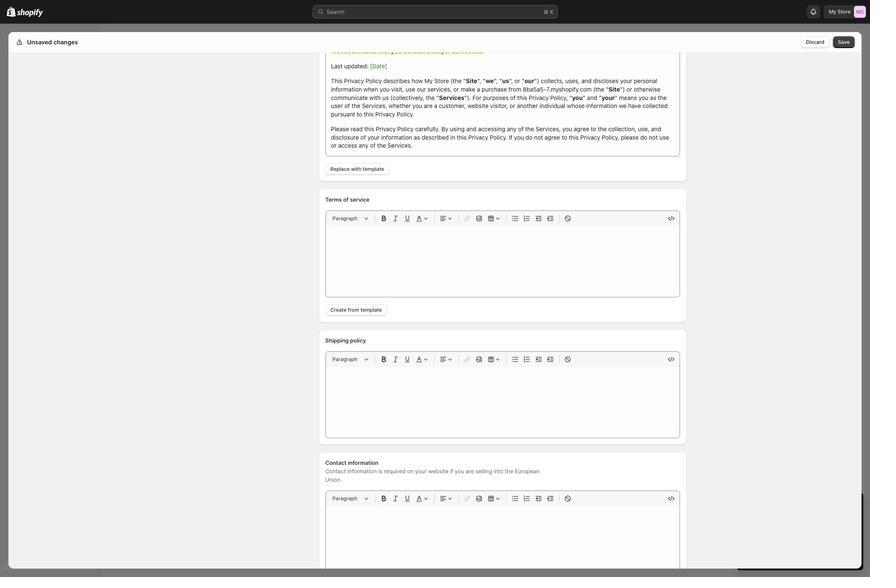 Task type: describe. For each thing, give the bounding box(es) containing it.
on
[[407, 468, 414, 475]]

from
[[348, 307, 359, 313]]

1 contact from the top
[[325, 460, 347, 467]]

settings
[[25, 38, 49, 46]]

policy
[[350, 337, 366, 344]]

the
[[505, 468, 513, 475]]

changes
[[53, 38, 78, 46]]

contact information contact information is required on your website if you are selling into the european union.
[[325, 460, 540, 483]]

website
[[428, 468, 449, 475]]

paragraph for second paragraph dropdown button from the bottom of the settings dialog
[[333, 356, 358, 363]]

replace
[[330, 166, 350, 172]]

selling
[[476, 468, 492, 475]]

service
[[350, 196, 370, 203]]

terms
[[325, 196, 342, 203]]

discard
[[806, 39, 825, 45]]

1 paragraph button from the top
[[329, 214, 371, 224]]

template for replace with template
[[363, 166, 384, 172]]

you
[[455, 468, 464, 475]]

are
[[466, 468, 474, 475]]

settings dialog
[[8, 0, 862, 578]]

shipping
[[325, 337, 349, 344]]

european
[[515, 468, 540, 475]]

unsaved
[[27, 38, 52, 46]]

save
[[838, 39, 850, 45]]

paragraph for 3rd paragraph dropdown button from the bottom
[[333, 215, 358, 222]]

replace with template button
[[325, 163, 389, 175]]

required
[[384, 468, 406, 475]]

3 paragraph button from the top
[[329, 494, 371, 504]]

discard button
[[801, 36, 830, 48]]

union.
[[325, 477, 342, 483]]

with
[[351, 166, 362, 172]]

1 day left in your trial element
[[737, 515, 863, 571]]

is
[[378, 468, 383, 475]]

store
[[838, 8, 851, 15]]

save button
[[833, 36, 855, 48]]

create from template button
[[325, 304, 387, 316]]

0 vertical spatial information
[[348, 460, 378, 467]]



Task type: vqa. For each thing, say whether or not it's contained in the screenshot.
3:00
no



Task type: locate. For each thing, give the bounding box(es) containing it.
unsaved changes
[[27, 38, 78, 46]]

create from template
[[330, 307, 382, 313]]

0 vertical spatial paragraph button
[[329, 214, 371, 224]]

1 vertical spatial information
[[348, 468, 377, 475]]

1 paragraph from the top
[[333, 215, 358, 222]]

2 paragraph button from the top
[[329, 355, 371, 365]]

⌘
[[544, 8, 549, 15]]

paragraph button down shipping policy
[[329, 355, 371, 365]]

template right from
[[361, 307, 382, 313]]

1 vertical spatial paragraph
[[333, 356, 358, 363]]

paragraph for 3rd paragraph dropdown button from the top
[[333, 496, 358, 502]]

0 vertical spatial contact
[[325, 460, 347, 467]]

of
[[343, 196, 349, 203]]

information
[[348, 460, 378, 467], [348, 468, 377, 475]]

1 vertical spatial template
[[361, 307, 382, 313]]

my
[[829, 8, 836, 15]]

contact
[[325, 460, 347, 467], [325, 468, 346, 475]]

terms of service
[[325, 196, 370, 203]]

0 horizontal spatial shopify image
[[7, 7, 16, 17]]

3 paragraph from the top
[[333, 496, 358, 502]]

into
[[494, 468, 503, 475]]

0 vertical spatial paragraph
[[333, 215, 358, 222]]

search
[[327, 8, 345, 15]]

0 vertical spatial template
[[363, 166, 384, 172]]

template right with
[[363, 166, 384, 172]]

k
[[550, 8, 554, 15]]

template for create from template
[[361, 307, 382, 313]]

create
[[330, 307, 347, 313]]

1 vertical spatial paragraph button
[[329, 355, 371, 365]]

1 vertical spatial contact
[[325, 468, 346, 475]]

paragraph button down union.
[[329, 494, 371, 504]]

2 vertical spatial paragraph button
[[329, 494, 371, 504]]

2 paragraph from the top
[[333, 356, 358, 363]]

information up is
[[348, 460, 378, 467]]

paragraph down union.
[[333, 496, 358, 502]]

1 horizontal spatial shopify image
[[17, 9, 43, 17]]

shipping policy
[[325, 337, 366, 344]]

information left is
[[348, 468, 377, 475]]

my store
[[829, 8, 851, 15]]

your
[[415, 468, 427, 475]]

my store image
[[854, 6, 866, 18]]

replace with template
[[330, 166, 384, 172]]

shopify image
[[7, 7, 16, 17], [17, 9, 43, 17]]

template
[[363, 166, 384, 172], [361, 307, 382, 313]]

if
[[450, 468, 453, 475]]

paragraph
[[333, 215, 358, 222], [333, 356, 358, 363], [333, 496, 358, 502]]

paragraph down shipping policy
[[333, 356, 358, 363]]

⌘ k
[[544, 8, 554, 15]]

paragraph down 'of'
[[333, 215, 358, 222]]

dialog
[[865, 32, 870, 569]]

paragraph button down terms of service
[[329, 214, 371, 224]]

2 vertical spatial paragraph
[[333, 496, 358, 502]]

2 contact from the top
[[325, 468, 346, 475]]

paragraph button
[[329, 214, 371, 224], [329, 355, 371, 365], [329, 494, 371, 504]]



